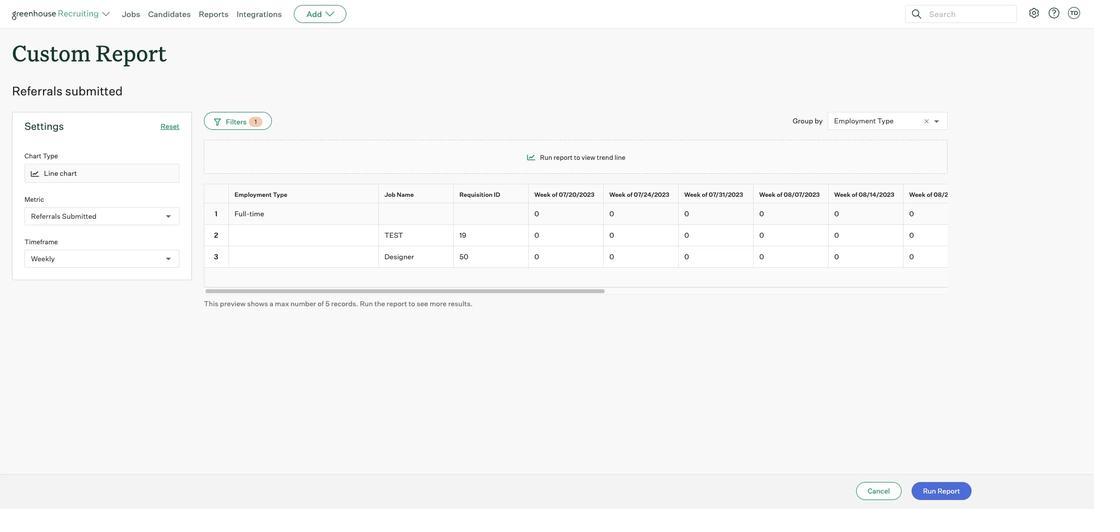Task type: describe. For each thing, give the bounding box(es) containing it.
metric
[[24, 195, 44, 203]]

jobs link
[[122, 9, 140, 19]]

of for 08/07/2023
[[777, 191, 783, 199]]

07/20/2023
[[559, 191, 595, 199]]

week for week of 08/14/2023
[[834, 191, 851, 199]]

cell down id
[[454, 203, 529, 225]]

trend
[[597, 153, 613, 161]]

the
[[375, 299, 385, 308]]

row containing 1
[[204, 203, 1094, 225]]

custom report
[[12, 38, 167, 67]]

week for week of 08/07/2023
[[759, 191, 776, 199]]

candidates
[[148, 9, 191, 19]]

by
[[815, 117, 823, 125]]

row group containing 1
[[204, 203, 1094, 268]]

test
[[385, 231, 403, 239]]

jobs
[[122, 9, 140, 19]]

job
[[385, 191, 396, 199]]

run report
[[923, 487, 960, 495]]

referrals for referrals submitted
[[31, 212, 60, 220]]

timeframe
[[24, 238, 58, 246]]

08/07/2023
[[784, 191, 820, 199]]

3
[[214, 252, 218, 261]]

1 vertical spatial to
[[409, 299, 415, 308]]

50
[[460, 252, 469, 261]]

week for week of 07/20/2023
[[535, 191, 551, 199]]

greenhouse recruiting image
[[12, 8, 102, 20]]

a
[[270, 299, 273, 308]]

this preview shows a max number of 5 records. run the report to see more results.
[[204, 299, 473, 308]]

Search text field
[[927, 7, 1008, 21]]

week for week of 07/24/2023
[[610, 191, 626, 199]]

run for run report
[[923, 487, 936, 495]]

settings
[[24, 120, 64, 133]]

week for week of 07/31/2023
[[684, 191, 701, 199]]

group
[[793, 117, 813, 125]]

of for 07/31/2023
[[702, 191, 708, 199]]

chart
[[24, 152, 41, 160]]

2 cell
[[204, 225, 229, 246]]

td
[[1070, 9, 1078, 16]]

preview
[[220, 299, 246, 308]]

0 vertical spatial to
[[574, 153, 580, 161]]

add button
[[294, 5, 347, 23]]

name
[[397, 191, 414, 199]]

chart
[[60, 169, 77, 178]]

td button
[[1066, 5, 1082, 21]]

time
[[250, 210, 264, 218]]

run for run report to view trend line
[[540, 153, 552, 161]]

week of 07/24/2023
[[610, 191, 670, 199]]

row containing 2
[[204, 225, 1094, 246]]

line
[[44, 169, 58, 178]]

week for week of 08/21/2023
[[909, 191, 926, 199]]

3 cell
[[204, 246, 229, 268]]

table containing 1
[[204, 184, 1094, 287]]

job name
[[385, 191, 414, 199]]

of for 07/24/2023
[[627, 191, 633, 199]]

requisition id column header
[[454, 184, 531, 205]]

integrations
[[237, 9, 282, 19]]

job name column header
[[379, 184, 456, 205]]

line chart
[[44, 169, 77, 178]]

full-
[[235, 210, 250, 218]]

2
[[214, 231, 218, 239]]

reports
[[199, 9, 229, 19]]

0 vertical spatial employment
[[834, 117, 876, 125]]

shows
[[247, 299, 268, 308]]

week of 07/31/2023
[[684, 191, 743, 199]]

week of 08/14/2023 column header
[[829, 184, 906, 205]]

reset
[[161, 122, 179, 131]]

requisition id
[[460, 191, 500, 199]]

row containing 3
[[204, 246, 1094, 268]]



Task type: locate. For each thing, give the bounding box(es) containing it.
run report to view trend line
[[540, 153, 626, 161]]

referrals down metric
[[31, 212, 60, 220]]

1 horizontal spatial report
[[554, 153, 573, 161]]

0
[[535, 210, 539, 218], [610, 210, 614, 218], [684, 210, 689, 218], [759, 210, 764, 218], [834, 210, 839, 218], [909, 210, 914, 218], [535, 231, 539, 239], [610, 231, 614, 239], [684, 231, 689, 239], [759, 231, 764, 239], [834, 231, 839, 239], [909, 231, 914, 239], [535, 252, 539, 261], [610, 252, 614, 261], [684, 252, 689, 261], [759, 252, 764, 261], [834, 252, 839, 261], [909, 252, 914, 261]]

submitted
[[65, 84, 123, 99]]

08/14/2023
[[859, 191, 895, 199]]

employment
[[834, 117, 876, 125], [235, 191, 272, 199]]

week of 08/07/2023 column header
[[754, 184, 831, 205]]

filter image
[[212, 118, 221, 126]]

employment right 'by' at the top
[[834, 117, 876, 125]]

employment type
[[834, 117, 894, 125], [235, 191, 287, 199]]

1 row from the top
[[204, 184, 1094, 205]]

08/21/2023
[[934, 191, 969, 199]]

referrals submitted
[[12, 84, 123, 99]]

week inside column header
[[759, 191, 776, 199]]

week left 07/24/2023
[[610, 191, 626, 199]]

1
[[255, 118, 257, 126], [215, 210, 218, 218]]

5
[[325, 299, 330, 308]]

of left 07/20/2023 at the right of page
[[552, 191, 558, 199]]

referrals for referrals submitted
[[12, 84, 63, 99]]

2 row from the top
[[204, 203, 1094, 225]]

of for 08/14/2023
[[852, 191, 858, 199]]

report left view
[[554, 153, 573, 161]]

week of 08/21/2023
[[909, 191, 969, 199]]

1 vertical spatial employment
[[235, 191, 272, 199]]

week left 07/31/2023
[[684, 191, 701, 199]]

1 horizontal spatial type
[[273, 191, 287, 199]]

report
[[96, 38, 167, 67], [938, 487, 960, 495]]

reset link
[[161, 122, 179, 131]]

to left see
[[409, 299, 415, 308]]

td button
[[1068, 7, 1080, 19]]

referrals up settings
[[12, 84, 63, 99]]

of left 08/07/2023
[[777, 191, 783, 199]]

cell down name
[[379, 203, 454, 225]]

1 horizontal spatial to
[[574, 153, 580, 161]]

1 horizontal spatial run
[[540, 153, 552, 161]]

employment type up time
[[235, 191, 287, 199]]

report for custom report
[[96, 38, 167, 67]]

07/31/2023
[[709, 191, 743, 199]]

of left 07/31/2023
[[702, 191, 708, 199]]

of for 07/20/2023
[[552, 191, 558, 199]]

referrals submitted
[[31, 212, 97, 220]]

employment type right 'by' at the top
[[834, 117, 894, 125]]

1 horizontal spatial 1
[[255, 118, 257, 126]]

week inside 'column header'
[[834, 191, 851, 199]]

0 horizontal spatial report
[[387, 299, 407, 308]]

week of 07/31/2023 column header
[[679, 184, 756, 205]]

0 vertical spatial run
[[540, 153, 552, 161]]

0 horizontal spatial run
[[360, 299, 373, 308]]

0 horizontal spatial employment type
[[235, 191, 287, 199]]

view
[[582, 153, 596, 161]]

1 inside cell
[[215, 210, 218, 218]]

1 vertical spatial 1
[[215, 210, 218, 218]]

line
[[615, 153, 626, 161]]

2 vertical spatial run
[[923, 487, 936, 495]]

5 week from the left
[[834, 191, 851, 199]]

19
[[460, 231, 466, 239]]

week
[[535, 191, 551, 199], [610, 191, 626, 199], [684, 191, 701, 199], [759, 191, 776, 199], [834, 191, 851, 199], [909, 191, 926, 199]]

week left 08/07/2023
[[759, 191, 776, 199]]

report inside button
[[938, 487, 960, 495]]

cell
[[379, 203, 454, 225], [454, 203, 529, 225], [229, 225, 379, 246], [229, 246, 379, 268]]

of for 08/21/2023
[[927, 191, 933, 199]]

2 horizontal spatial type
[[878, 117, 894, 125]]

report
[[554, 153, 573, 161], [387, 299, 407, 308]]

type inside employment type "column header"
[[273, 191, 287, 199]]

run report button
[[912, 482, 972, 500]]

0 vertical spatial report
[[96, 38, 167, 67]]

week of 07/24/2023 column header
[[604, 184, 681, 205]]

0 vertical spatial type
[[878, 117, 894, 125]]

2 vertical spatial type
[[273, 191, 287, 199]]

2 week from the left
[[610, 191, 626, 199]]

4 row from the top
[[204, 246, 1094, 268]]

to
[[574, 153, 580, 161], [409, 299, 415, 308]]

week of 07/20/2023
[[535, 191, 595, 199]]

full-time
[[235, 210, 264, 218]]

0 vertical spatial 1
[[255, 118, 257, 126]]

0 horizontal spatial to
[[409, 299, 415, 308]]

employment type inside "column header"
[[235, 191, 287, 199]]

week left 08/14/2023
[[834, 191, 851, 199]]

employment type column header
[[229, 184, 381, 205]]

0 horizontal spatial 1
[[215, 210, 218, 218]]

group by
[[793, 117, 823, 125]]

1 vertical spatial employment type
[[235, 191, 287, 199]]

of
[[552, 191, 558, 199], [627, 191, 633, 199], [702, 191, 708, 199], [777, 191, 783, 199], [852, 191, 858, 199], [927, 191, 933, 199], [318, 299, 324, 308]]

of left 08/14/2023
[[852, 191, 858, 199]]

configure image
[[1028, 7, 1040, 19]]

filters
[[226, 117, 247, 126]]

integrations link
[[237, 9, 282, 19]]

number
[[291, 299, 316, 308]]

results.
[[448, 299, 473, 308]]

see
[[417, 299, 428, 308]]

records.
[[331, 299, 358, 308]]

cell down employment type "column header"
[[229, 225, 379, 246]]

4 week from the left
[[759, 191, 776, 199]]

week left 07/20/2023 at the right of page
[[535, 191, 551, 199]]

referrals
[[12, 84, 63, 99], [31, 212, 60, 220]]

week left 08/21/2023
[[909, 191, 926, 199]]

of inside 'column header'
[[852, 191, 858, 199]]

run
[[540, 153, 552, 161], [360, 299, 373, 308], [923, 487, 936, 495]]

0 horizontal spatial report
[[96, 38, 167, 67]]

report right the the
[[387, 299, 407, 308]]

custom
[[12, 38, 91, 67]]

weekly
[[31, 254, 55, 263]]

max
[[275, 299, 289, 308]]

cancel
[[868, 487, 890, 495]]

0 vertical spatial referrals
[[12, 84, 63, 99]]

1 vertical spatial report
[[938, 487, 960, 495]]

cancel button
[[856, 482, 902, 500]]

6 week from the left
[[909, 191, 926, 199]]

cell up number at left bottom
[[229, 246, 379, 268]]

1 vertical spatial run
[[360, 299, 373, 308]]

add
[[307, 9, 322, 19]]

week of 08/07/2023
[[759, 191, 820, 199]]

of left 07/24/2023
[[627, 191, 633, 199]]

type
[[878, 117, 894, 125], [43, 152, 58, 160], [273, 191, 287, 199]]

to left view
[[574, 153, 580, 161]]

week of 07/20/2023 column header
[[529, 184, 606, 205]]

1 right filters
[[255, 118, 257, 126]]

0 vertical spatial report
[[554, 153, 573, 161]]

1 cell
[[204, 203, 229, 225]]

1 horizontal spatial employment
[[834, 117, 876, 125]]

0 horizontal spatial employment
[[235, 191, 272, 199]]

submitted
[[62, 212, 97, 220]]

employment up full-time
[[235, 191, 272, 199]]

of left 5
[[318, 299, 324, 308]]

reports link
[[199, 9, 229, 19]]

1 week from the left
[[535, 191, 551, 199]]

1 horizontal spatial employment type
[[834, 117, 894, 125]]

designer
[[385, 252, 414, 261]]

week of 08/14/2023
[[834, 191, 895, 199]]

1 horizontal spatial report
[[938, 487, 960, 495]]

1 vertical spatial type
[[43, 152, 58, 160]]

column header
[[204, 184, 231, 205]]

candidates link
[[148, 9, 191, 19]]

run inside run report button
[[923, 487, 936, 495]]

of inside column header
[[702, 191, 708, 199]]

0 horizontal spatial type
[[43, 152, 58, 160]]

this
[[204, 299, 218, 308]]

of left 08/21/2023
[[927, 191, 933, 199]]

2 horizontal spatial run
[[923, 487, 936, 495]]

row containing employment type
[[204, 184, 1094, 205]]

id
[[494, 191, 500, 199]]

1 up 2
[[215, 210, 218, 218]]

07/24/2023
[[634, 191, 670, 199]]

row group
[[204, 203, 1094, 268]]

table
[[204, 184, 1094, 287]]

more
[[430, 299, 447, 308]]

employment inside employment type "column header"
[[235, 191, 272, 199]]

0 vertical spatial employment type
[[834, 117, 894, 125]]

report for run report
[[938, 487, 960, 495]]

requisition
[[460, 191, 493, 199]]

1 vertical spatial referrals
[[31, 212, 60, 220]]

row
[[204, 184, 1094, 205], [204, 203, 1094, 225], [204, 225, 1094, 246], [204, 246, 1094, 268]]

of inside column header
[[777, 191, 783, 199]]

week inside column header
[[684, 191, 701, 199]]

chart type
[[24, 152, 58, 160]]

3 row from the top
[[204, 225, 1094, 246]]

3 week from the left
[[684, 191, 701, 199]]

1 vertical spatial report
[[387, 299, 407, 308]]



Task type: vqa. For each thing, say whether or not it's contained in the screenshot.
Form
no



